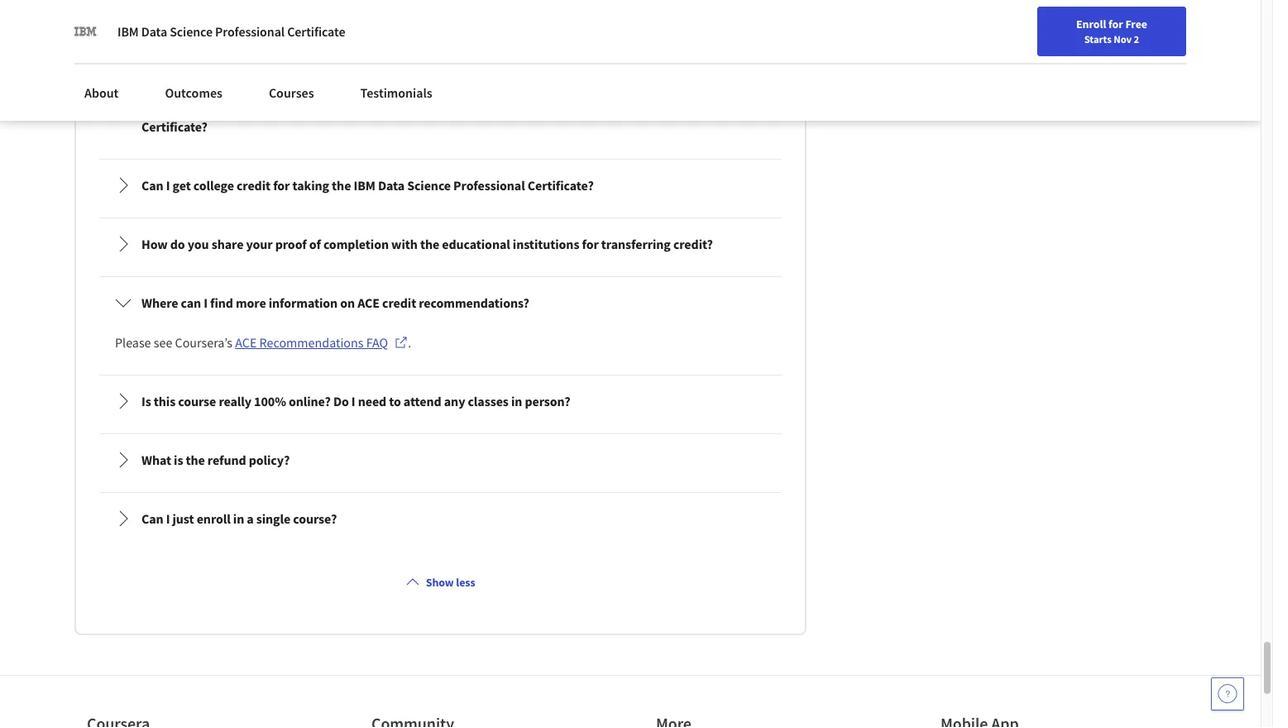 Task type: locate. For each thing, give the bounding box(es) containing it.
person?
[[525, 393, 570, 409]]

1 vertical spatial can
[[141, 510, 163, 527]]

outcomes link
[[155, 74, 232, 111]]

science
[[170, 23, 213, 40], [407, 177, 451, 193]]

attend
[[404, 393, 441, 409]]

0 vertical spatial can
[[141, 177, 163, 193]]

can for can i get college credit for taking the ibm data science professional certificate?
[[141, 177, 163, 193]]

science inside dropdown button
[[407, 177, 451, 193]]

you
[[188, 236, 209, 252]]

1 horizontal spatial for
[[582, 236, 599, 252]]

0 vertical spatial science
[[170, 23, 213, 40]]

1 horizontal spatial credit
[[382, 294, 416, 311]]

0 vertical spatial can
[[170, 98, 191, 115]]

how
[[141, 98, 168, 115], [141, 236, 168, 252]]

0 horizontal spatial science
[[170, 23, 213, 40]]

0 horizontal spatial professional
[[215, 23, 285, 40]]

menu item
[[913, 17, 1020, 70]]

share
[[211, 236, 243, 252]]

ace down the more
[[235, 334, 257, 351]]

i
[[193, 98, 197, 115], [166, 177, 170, 193], [204, 294, 208, 311], [351, 393, 355, 409], [166, 510, 170, 527]]

recommendations
[[259, 334, 364, 351]]

after
[[534, 98, 562, 115]]

1 vertical spatial with
[[391, 236, 418, 252]]

data right ibm icon
[[141, 23, 167, 40]]

i left just
[[166, 510, 170, 527]]

can left access
[[170, 98, 191, 115]]

1 vertical spatial credit
[[382, 294, 416, 311]]

online?
[[289, 393, 331, 409]]

1 horizontal spatial data
[[378, 177, 405, 193]]

2 can from the top
[[141, 510, 163, 527]]

1 vertical spatial can
[[181, 294, 201, 311]]

how do you share your proof of completion with the educational institutions for transferring credit?
[[141, 236, 713, 252]]

1 horizontal spatial with
[[391, 236, 418, 252]]

ace
[[357, 294, 380, 311], [235, 334, 257, 351]]

institutions
[[513, 236, 579, 252]]

for inside 'enroll for free starts nov 2'
[[1108, 17, 1123, 31]]

list item
[[99, 0, 782, 22]]

1 vertical spatial in
[[233, 510, 244, 527]]

i inside dropdown button
[[166, 510, 170, 527]]

can
[[141, 177, 163, 193], [141, 510, 163, 527]]

1 vertical spatial this
[[154, 393, 176, 409]]

on
[[340, 294, 355, 311]]

0 horizontal spatial this
[[154, 393, 176, 409]]

1 vertical spatial data
[[378, 177, 405, 193]]

with
[[342, 98, 368, 115], [391, 236, 418, 252]]

the right taking on the top of the page
[[332, 177, 351, 193]]

0 vertical spatial for
[[1108, 17, 1123, 31]]

for
[[1108, 17, 1123, 31], [273, 177, 290, 193], [582, 236, 599, 252]]

the right is
[[186, 452, 205, 468]]

can
[[170, 98, 191, 115], [181, 294, 201, 311]]

policy?
[[249, 452, 290, 468]]

please
[[115, 334, 151, 351]]

0 vertical spatial how
[[141, 98, 168, 115]]

is this course really 100% online? do i need to attend any classes in person?
[[141, 393, 570, 409]]

professional
[[215, 23, 285, 40], [657, 98, 728, 115], [453, 177, 525, 193]]

how inside how can i access job opportunities with ibm and other organizations after completing this professional certificate?
[[141, 98, 168, 115]]

recommendations?
[[419, 294, 529, 311]]

ibm image
[[74, 20, 98, 43]]

faq
[[366, 334, 388, 351]]

how left do
[[141, 236, 168, 252]]

for up nov
[[1108, 17, 1123, 31]]

what is the refund policy?
[[141, 452, 290, 468]]

0 horizontal spatial data
[[141, 23, 167, 40]]

starts
[[1084, 32, 1112, 45]]

1 vertical spatial how
[[141, 236, 168, 252]]

information
[[269, 294, 338, 311]]

1 horizontal spatial certificate?
[[528, 177, 594, 193]]

1 vertical spatial professional
[[657, 98, 728, 115]]

in right classes at the bottom left
[[511, 393, 522, 409]]

classes
[[468, 393, 509, 409]]

this
[[633, 98, 654, 115], [154, 393, 176, 409]]

for right the institutions
[[582, 236, 599, 252]]

where can i find more information on ace credit recommendations? button
[[102, 280, 779, 326]]

data up completion
[[378, 177, 405, 193]]

with inside "dropdown button"
[[391, 236, 418, 252]]

1 horizontal spatial ace
[[357, 294, 380, 311]]

data
[[141, 23, 167, 40], [378, 177, 405, 193]]

1 how from the top
[[141, 98, 168, 115]]

2 vertical spatial for
[[582, 236, 599, 252]]

how can i access job opportunities with ibm and other organizations after completing this professional certificate? button
[[102, 83, 779, 150]]

ibm right taking on the top of the page
[[354, 177, 375, 193]]

2 vertical spatial professional
[[453, 177, 525, 193]]

None search field
[[236, 10, 600, 43]]

less
[[456, 575, 475, 590]]

can inside dropdown button
[[141, 510, 163, 527]]

certificate? up the institutions
[[528, 177, 594, 193]]

see
[[154, 334, 172, 351]]

0 vertical spatial in
[[511, 393, 522, 409]]

this right completing
[[633, 98, 654, 115]]

for left taking on the top of the page
[[273, 177, 290, 193]]

educational
[[442, 236, 510, 252]]

can inside how can i access job opportunities with ibm and other organizations after completing this professional certificate?
[[170, 98, 191, 115]]

credit right college
[[237, 177, 271, 193]]

do
[[170, 236, 185, 252]]

ibm
[[117, 23, 139, 40], [370, 98, 392, 115], [354, 177, 375, 193]]

1 horizontal spatial in
[[511, 393, 522, 409]]

enroll for free starts nov 2
[[1076, 17, 1147, 45]]

the left educational at the left top of the page
[[420, 236, 439, 252]]

0 horizontal spatial credit
[[237, 177, 271, 193]]

2 horizontal spatial the
[[420, 236, 439, 252]]

1 horizontal spatial science
[[407, 177, 451, 193]]

ibm left and
[[370, 98, 392, 115]]

0 vertical spatial ibm
[[117, 23, 139, 40]]

opens in a new tab image
[[395, 336, 408, 349]]

what is the refund policy? button
[[102, 437, 779, 483]]

0 vertical spatial ace
[[357, 294, 380, 311]]

data inside dropdown button
[[378, 177, 405, 193]]

can for can i just enroll in a single course?
[[141, 510, 163, 527]]

1 vertical spatial for
[[273, 177, 290, 193]]

0 horizontal spatial with
[[342, 98, 368, 115]]

courses
[[269, 84, 314, 101]]

i left access
[[193, 98, 197, 115]]

show notifications image
[[1037, 21, 1057, 41]]

can i get college credit for taking the ibm data science professional certificate?
[[141, 177, 594, 193]]

of
[[309, 236, 321, 252]]

how for how can i access job opportunities with ibm and other organizations after completing this professional certificate?
[[141, 98, 168, 115]]

2 horizontal spatial for
[[1108, 17, 1123, 31]]

courses link
[[259, 74, 324, 111]]

2 vertical spatial the
[[186, 452, 205, 468]]

completion
[[323, 236, 389, 252]]

refund
[[208, 452, 246, 468]]

find
[[210, 294, 233, 311]]

how inside how do you share your proof of completion with the educational institutions for transferring credit? "dropdown button"
[[141, 236, 168, 252]]

0 vertical spatial this
[[633, 98, 654, 115]]

about link
[[74, 74, 129, 111]]

with right completion
[[391, 236, 418, 252]]

enroll
[[1076, 17, 1106, 31]]

can left get
[[141, 177, 163, 193]]

1 vertical spatial ace
[[235, 334, 257, 351]]

1 horizontal spatial professional
[[453, 177, 525, 193]]

in left a on the left
[[233, 510, 244, 527]]

credit up opens in a new tab image
[[382, 294, 416, 311]]

0 vertical spatial certificate?
[[141, 118, 208, 135]]

2 horizontal spatial professional
[[657, 98, 728, 115]]

1 can from the top
[[141, 177, 163, 193]]

science up the "outcomes" link
[[170, 23, 213, 40]]

0 horizontal spatial certificate?
[[141, 118, 208, 135]]

how right about link
[[141, 98, 168, 115]]

organizations
[[453, 98, 532, 115]]

ace inside dropdown button
[[357, 294, 380, 311]]

with left and
[[342, 98, 368, 115]]

ace recommendations faq link
[[235, 332, 408, 352]]

how do you share your proof of completion with the educational institutions for transferring credit? button
[[102, 221, 779, 267]]

1 vertical spatial the
[[420, 236, 439, 252]]

in
[[511, 393, 522, 409], [233, 510, 244, 527]]

1 vertical spatial science
[[407, 177, 451, 193]]

1 vertical spatial ibm
[[370, 98, 392, 115]]

do
[[333, 393, 349, 409]]

can left just
[[141, 510, 163, 527]]

course?
[[293, 510, 337, 527]]

2 how from the top
[[141, 236, 168, 252]]

1 horizontal spatial this
[[633, 98, 654, 115]]

can inside dropdown button
[[141, 177, 163, 193]]

ace right on on the top left of the page
[[357, 294, 380, 311]]

1 horizontal spatial the
[[332, 177, 351, 193]]

0 vertical spatial with
[[342, 98, 368, 115]]

i left get
[[166, 177, 170, 193]]

0 horizontal spatial for
[[273, 177, 290, 193]]

where can i find more information on ace credit recommendations?
[[141, 294, 529, 311]]

ibm right ibm icon
[[117, 23, 139, 40]]

0 horizontal spatial in
[[233, 510, 244, 527]]

credit
[[237, 177, 271, 193], [382, 294, 416, 311]]

this right is
[[154, 393, 176, 409]]

can i just enroll in a single course?
[[141, 510, 337, 527]]

certificate? down the "outcomes" link
[[141, 118, 208, 135]]

ace recommendations faq
[[235, 334, 388, 351]]

science up how do you share your proof of completion with the educational institutions for transferring credit?
[[407, 177, 451, 193]]

can left find
[[181, 294, 201, 311]]

0 vertical spatial professional
[[215, 23, 285, 40]]

i right do in the left of the page
[[351, 393, 355, 409]]



Task type: vqa. For each thing, say whether or not it's contained in the screenshot.
certificate? within the How Can I Access Job Opportunities With Ibm And Other Organizations After Completing This Professional Certificate?
yes



Task type: describe. For each thing, give the bounding box(es) containing it.
this inside how can i access job opportunities with ibm and other organizations after completing this professional certificate?
[[633, 98, 654, 115]]

in inside can i just enroll in a single course? dropdown button
[[233, 510, 244, 527]]

the inside "dropdown button"
[[420, 236, 439, 252]]

job
[[239, 98, 257, 115]]

what
[[141, 452, 171, 468]]

completing
[[565, 98, 630, 115]]

0 vertical spatial credit
[[237, 177, 271, 193]]

ibm inside how can i access job opportunities with ibm and other organizations after completing this professional certificate?
[[370, 98, 392, 115]]

ibm data science professional certificate
[[117, 23, 345, 40]]

single
[[256, 510, 291, 527]]

just
[[172, 510, 194, 527]]

transferring
[[601, 236, 671, 252]]

college
[[193, 177, 234, 193]]

1 vertical spatial certificate?
[[528, 177, 594, 193]]

need
[[358, 393, 386, 409]]

can for where
[[181, 294, 201, 311]]

certificate? inside how can i access job opportunities with ibm and other organizations after completing this professional certificate?
[[141, 118, 208, 135]]

to
[[389, 393, 401, 409]]

this inside the is this course really 100% online? do i need to attend any classes in person? dropdown button
[[154, 393, 176, 409]]

coursera's
[[175, 334, 232, 351]]

show
[[426, 575, 454, 590]]

free
[[1125, 17, 1147, 31]]

2 vertical spatial ibm
[[354, 177, 375, 193]]

2
[[1134, 32, 1139, 45]]

show less
[[426, 575, 475, 590]]

nov
[[1114, 32, 1132, 45]]

can i get college credit for taking the ibm data science professional certificate? button
[[102, 162, 779, 208]]

certificate
[[287, 23, 345, 40]]

really
[[219, 393, 251, 409]]

0 vertical spatial the
[[332, 177, 351, 193]]

testimonials link
[[350, 74, 442, 111]]

.
[[408, 334, 411, 351]]

other
[[419, 98, 451, 115]]

outcomes
[[165, 84, 222, 101]]

0 horizontal spatial the
[[186, 452, 205, 468]]

about
[[84, 84, 119, 101]]

and
[[395, 98, 417, 115]]

opportunities
[[260, 98, 339, 115]]

0 vertical spatial data
[[141, 23, 167, 40]]

credit?
[[673, 236, 713, 252]]

please see coursera's
[[115, 334, 235, 351]]

professional inside how can i access job opportunities with ibm and other organizations after completing this professional certificate?
[[657, 98, 728, 115]]

i inside how can i access job opportunities with ibm and other organizations after completing this professional certificate?
[[193, 98, 197, 115]]

more
[[236, 294, 266, 311]]

where
[[141, 294, 178, 311]]

testimonials
[[360, 84, 432, 101]]

is
[[141, 393, 151, 409]]

proof
[[275, 236, 307, 252]]

show less button
[[399, 567, 482, 597]]

with inside how can i access job opportunities with ibm and other organizations after completing this professional certificate?
[[342, 98, 368, 115]]

can i just enroll in a single course? button
[[102, 495, 779, 542]]

in inside the is this course really 100% online? do i need to attend any classes in person? dropdown button
[[511, 393, 522, 409]]

100%
[[254, 393, 286, 409]]

taking
[[292, 177, 329, 193]]

any
[[444, 393, 465, 409]]

coursera image
[[20, 13, 125, 40]]

how for how do you share your proof of completion with the educational institutions for transferring credit?
[[141, 236, 168, 252]]

access
[[200, 98, 236, 115]]

is this course really 100% online? do i need to attend any classes in person? button
[[102, 378, 779, 424]]

0 horizontal spatial ace
[[235, 334, 257, 351]]

is
[[174, 452, 183, 468]]

enroll
[[197, 510, 231, 527]]

i left find
[[204, 294, 208, 311]]

for inside dropdown button
[[273, 177, 290, 193]]

help center image
[[1218, 684, 1237, 704]]

get
[[172, 177, 191, 193]]

for inside "dropdown button"
[[582, 236, 599, 252]]

can for how
[[170, 98, 191, 115]]

course
[[178, 393, 216, 409]]

your
[[246, 236, 273, 252]]

a
[[247, 510, 254, 527]]

how can i access job opportunities with ibm and other organizations after completing this professional certificate?
[[141, 98, 728, 135]]



